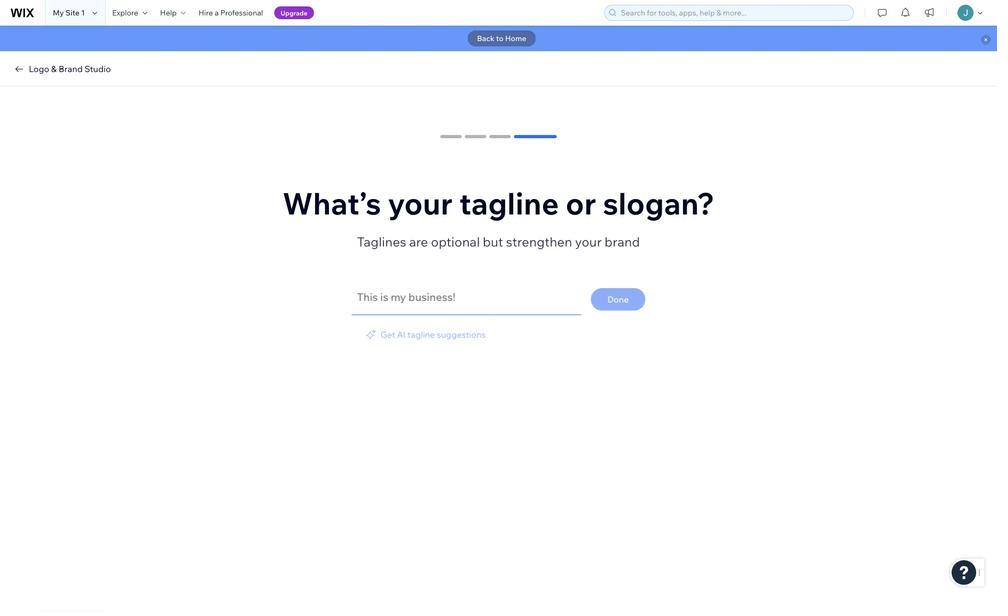 Task type: locate. For each thing, give the bounding box(es) containing it.
what's
[[283, 185, 381, 222]]

&
[[51, 64, 57, 74]]

studio
[[85, 64, 111, 74]]

back
[[477, 34, 495, 43]]

strengthen
[[506, 234, 572, 250]]

upgrade button
[[274, 6, 314, 19]]

your left brand
[[575, 234, 602, 250]]

0 horizontal spatial tagline
[[408, 330, 435, 340]]

tagline inside button
[[408, 330, 435, 340]]

1 horizontal spatial your
[[575, 234, 602, 250]]

tagline up taglines are optional but strengthen your brand
[[459, 185, 559, 222]]

taglines are optional but strengthen your brand
[[357, 234, 640, 250]]

0 vertical spatial tagline
[[459, 185, 559, 222]]

logo & brand studio button
[[13, 63, 111, 75]]

your
[[388, 185, 453, 222], [575, 234, 602, 250]]

your up are
[[388, 185, 453, 222]]

1 horizontal spatial tagline
[[459, 185, 559, 222]]

1 vertical spatial tagline
[[408, 330, 435, 340]]

0 horizontal spatial your
[[388, 185, 453, 222]]

tagline for suggestions
[[408, 330, 435, 340]]

brand
[[59, 64, 83, 74]]

hire a professional link
[[192, 0, 270, 26]]

help button
[[154, 0, 192, 26]]

help
[[160, 8, 177, 17]]

tagline for or
[[459, 185, 559, 222]]

hire
[[199, 8, 213, 17]]

a
[[215, 8, 219, 17]]

1
[[81, 8, 85, 17]]

but
[[483, 234, 503, 250]]

0 vertical spatial your
[[388, 185, 453, 222]]

suggestions
[[437, 330, 486, 340]]

done button
[[591, 289, 646, 311]]

get
[[381, 330, 395, 340]]

logo & brand studio
[[29, 64, 111, 74]]

slogan?
[[603, 185, 715, 222]]

tagline
[[459, 185, 559, 222], [408, 330, 435, 340]]

back to home button
[[468, 30, 536, 46]]

are
[[409, 234, 428, 250]]

ai
[[397, 330, 406, 340]]

Search for tools, apps, help & more... field
[[618, 5, 851, 20]]

tagline right ai
[[408, 330, 435, 340]]



Task type: vqa. For each thing, say whether or not it's contained in the screenshot.
the leftmost the action
no



Task type: describe. For each thing, give the bounding box(es) containing it.
back to home alert
[[0, 26, 998, 51]]

or
[[566, 185, 596, 222]]

my site 1
[[53, 8, 85, 17]]

get ai tagline suggestions button
[[365, 329, 633, 341]]

Add a tagline or slogan text field
[[357, 284, 567, 310]]

1 vertical spatial your
[[575, 234, 602, 250]]

logo
[[29, 64, 49, 74]]

get ai tagline suggestions
[[381, 330, 486, 340]]

done
[[608, 294, 629, 305]]

site
[[66, 8, 80, 17]]

hire a professional
[[199, 8, 263, 17]]

brand
[[605, 234, 640, 250]]

explore
[[112, 8, 138, 17]]

home
[[505, 34, 527, 43]]

to
[[496, 34, 504, 43]]

professional
[[220, 8, 263, 17]]

my
[[53, 8, 64, 17]]

taglines
[[357, 234, 406, 250]]

optional
[[431, 234, 480, 250]]

what's your tagline or slogan?
[[283, 185, 715, 222]]

upgrade
[[281, 9, 308, 17]]

back to home
[[477, 34, 527, 43]]



